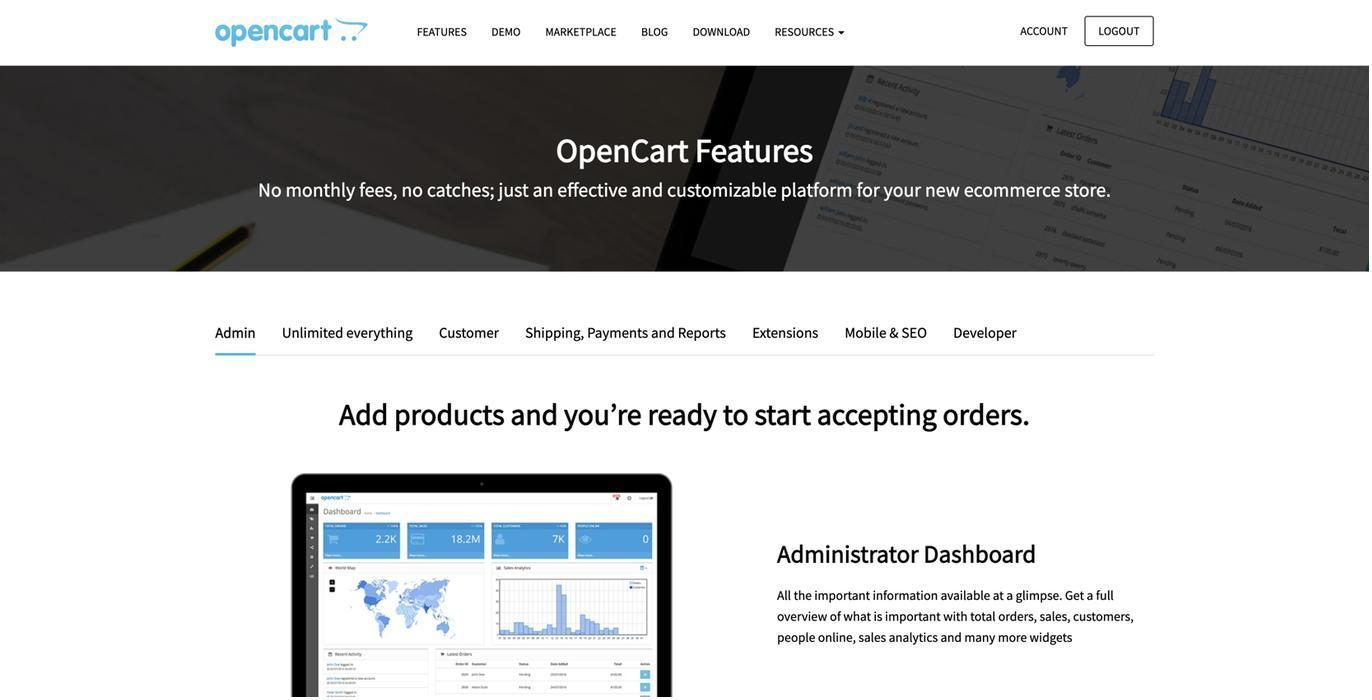 Task type: vqa. For each thing, say whether or not it's contained in the screenshot.
Books
no



Task type: describe. For each thing, give the bounding box(es) containing it.
glimpse.
[[1016, 588, 1063, 604]]

unlimited
[[282, 324, 343, 342]]

opencart
[[556, 129, 689, 171]]

demo
[[492, 24, 521, 39]]

the
[[794, 588, 812, 604]]

shipping,
[[525, 324, 584, 342]]

monthly
[[286, 178, 355, 202]]

shipping, payments and reports
[[525, 324, 726, 342]]

add
[[339, 396, 388, 433]]

logout
[[1099, 23, 1140, 38]]

ecommerce
[[964, 178, 1061, 202]]

resources
[[775, 24, 837, 39]]

analytics
[[889, 630, 938, 646]]

1 vertical spatial important
[[885, 609, 941, 625]]

start
[[755, 396, 811, 433]]

shipping, payments and reports link
[[513, 321, 739, 345]]

you're
[[564, 396, 642, 433]]

available
[[941, 588, 991, 604]]

0 vertical spatial important
[[815, 588, 870, 604]]

many
[[965, 630, 996, 646]]

marketplace link
[[533, 17, 629, 46]]

admin
[[215, 324, 256, 342]]

accepting
[[817, 396, 937, 433]]

and inside all the important information available at a glimpse. get a full overview of what is important with total orders, sales, customers, people online, sales analytics and many more widgets
[[941, 630, 962, 646]]

logout link
[[1085, 16, 1154, 46]]

features inside opencart features no monthly fees, no catches; just an effective and customizable platform for your new ecommerce store.
[[695, 129, 813, 171]]

download
[[693, 24, 750, 39]]

online,
[[818, 630, 856, 646]]

seo
[[902, 324, 927, 342]]

demo link
[[479, 17, 533, 46]]

store.
[[1065, 178, 1111, 202]]

of
[[830, 609, 841, 625]]

add products and you're ready to start accepting orders.
[[339, 396, 1030, 433]]

just
[[499, 178, 529, 202]]

unlimited everything
[[282, 324, 413, 342]]

widgets
[[1030, 630, 1073, 646]]

no
[[258, 178, 282, 202]]

customers,
[[1074, 609, 1134, 625]]

what
[[844, 609, 871, 625]]

administrator dashboard image
[[215, 474, 753, 698]]

customizable
[[667, 178, 777, 202]]

for
[[857, 178, 880, 202]]

administrator
[[777, 539, 919, 570]]

catches;
[[427, 178, 495, 202]]

customer
[[439, 324, 499, 342]]

2 a from the left
[[1087, 588, 1094, 604]]

marketplace
[[546, 24, 617, 39]]

information
[[873, 588, 938, 604]]

reports
[[678, 324, 726, 342]]

new
[[925, 178, 960, 202]]

payments
[[587, 324, 648, 342]]

everything
[[346, 324, 413, 342]]

orders.
[[943, 396, 1030, 433]]



Task type: locate. For each thing, give the bounding box(es) containing it.
products
[[394, 396, 505, 433]]

important up analytics
[[885, 609, 941, 625]]

1 horizontal spatial features
[[695, 129, 813, 171]]

&
[[890, 324, 899, 342]]

full
[[1096, 588, 1114, 604]]

0 horizontal spatial features
[[417, 24, 467, 39]]

more
[[998, 630, 1027, 646]]

customer link
[[427, 321, 511, 345]]

overview
[[777, 609, 828, 625]]

account link
[[1007, 16, 1082, 46]]

blog
[[641, 24, 668, 39]]

with
[[944, 609, 968, 625]]

an
[[533, 178, 554, 202]]

1 a from the left
[[1007, 588, 1013, 604]]

and down with on the bottom of page
[[941, 630, 962, 646]]

get
[[1066, 588, 1085, 604]]

1 horizontal spatial important
[[885, 609, 941, 625]]

features up customizable
[[695, 129, 813, 171]]

and left reports
[[651, 324, 675, 342]]

and inside opencart features no monthly fees, no catches; just an effective and customizable platform for your new ecommerce store.
[[632, 178, 663, 202]]

features
[[417, 24, 467, 39], [695, 129, 813, 171]]

download link
[[681, 17, 763, 46]]

your
[[884, 178, 921, 202]]

all
[[777, 588, 791, 604]]

a left full
[[1087, 588, 1094, 604]]

account
[[1021, 23, 1068, 38]]

features link
[[405, 17, 479, 46]]

is
[[874, 609, 883, 625]]

and
[[632, 178, 663, 202], [651, 324, 675, 342], [511, 396, 558, 433], [941, 630, 962, 646]]

to
[[723, 396, 749, 433]]

unlimited everything link
[[270, 321, 425, 345]]

important
[[815, 588, 870, 604], [885, 609, 941, 625]]

resources link
[[763, 17, 857, 46]]

fees,
[[359, 178, 398, 202]]

opencart - features image
[[215, 17, 368, 47]]

all the important information available at a glimpse. get a full overview of what is important with total orders, sales, customers, people online, sales analytics and many more widgets
[[777, 588, 1134, 646]]

sales,
[[1040, 609, 1071, 625]]

blog link
[[629, 17, 681, 46]]

sales
[[859, 630, 887, 646]]

people
[[777, 630, 816, 646]]

no
[[402, 178, 423, 202]]

mobile
[[845, 324, 887, 342]]

0 vertical spatial features
[[417, 24, 467, 39]]

orders,
[[999, 609, 1037, 625]]

a right at
[[1007, 588, 1013, 604]]

and left you're
[[511, 396, 558, 433]]

at
[[993, 588, 1004, 604]]

1 horizontal spatial a
[[1087, 588, 1094, 604]]

ready
[[648, 396, 717, 433]]

0 horizontal spatial important
[[815, 588, 870, 604]]

and down opencart
[[632, 178, 663, 202]]

opencart features no monthly fees, no catches; just an effective and customizable platform for your new ecommerce store.
[[258, 129, 1111, 202]]

1 vertical spatial features
[[695, 129, 813, 171]]

features inside features link
[[417, 24, 467, 39]]

dashboard
[[924, 539, 1037, 570]]

platform
[[781, 178, 853, 202]]

0 horizontal spatial a
[[1007, 588, 1013, 604]]

administrator dashboard
[[777, 539, 1037, 570]]

total
[[971, 609, 996, 625]]

mobile & seo
[[845, 324, 927, 342]]

features left demo
[[417, 24, 467, 39]]

a
[[1007, 588, 1013, 604], [1087, 588, 1094, 604]]

effective
[[558, 178, 628, 202]]

extensions link
[[740, 321, 831, 345]]

developer
[[954, 324, 1017, 342]]

admin link
[[215, 321, 268, 356]]

important up of
[[815, 588, 870, 604]]

extensions
[[753, 324, 819, 342]]

mobile & seo link
[[833, 321, 940, 345]]

developer link
[[941, 321, 1017, 345]]



